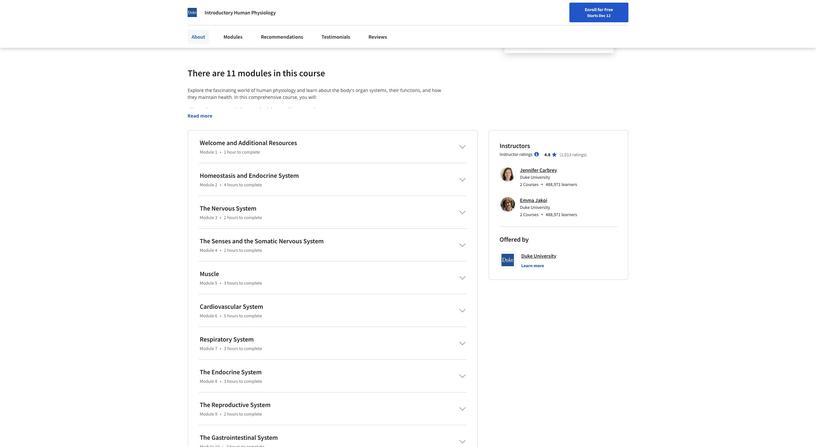 Task type: vqa. For each thing, say whether or not it's contained in the screenshot.


Task type: locate. For each thing, give the bounding box(es) containing it.
1 vertical spatial as
[[310, 182, 315, 188]]

0 vertical spatial physiology
[[273, 87, 296, 93]]

as down body. at the left of page
[[359, 189, 364, 195]]

2 courses from the top
[[523, 212, 539, 218]]

of down nervous,
[[228, 120, 232, 126]]

course down the anyone
[[320, 148, 335, 154]]

488,971 down jakoi
[[546, 212, 561, 218]]

platforms,
[[206, 175, 228, 181]]

you inside explore the fascinating world of human physiology and learn about the body's organ systems, their functions, and how they maintain health. in this comprehensive course, you will:
[[300, 94, 307, 100]]

physiology inside explore the fascinating world of human physiology and learn about the body's organ systems, their functions, and how they maintain health. in this comprehensive course, you will:
[[273, 87, 296, 93]]

duke up learn
[[522, 253, 533, 259]]

1 left hour
[[224, 149, 226, 155]]

modules
[[238, 67, 272, 79]]

8 hours from the top
[[227, 412, 238, 418]]

488,971 inside "emma jakoi duke university 2 courses • 488,971 learners"
[[546, 212, 561, 218]]

0 horizontal spatial this
[[188, 141, 196, 147]]

system inside the endocrine system module 8 • 3 hours to complete
[[241, 368, 262, 377]]

3 module from the top
[[200, 215, 214, 221]]

0 horizontal spatial endocrine
[[212, 368, 240, 377]]

the for the nervous system
[[200, 204, 210, 213]]

this down professionals,
[[310, 148, 319, 154]]

• inside muscle module 5 • 3 hours to complete
[[220, 280, 221, 286]]

or inside add this credential to your linkedin profile, resume, or cv share it on social media and in your performance review
[[313, 19, 318, 25]]

1 horizontal spatial your
[[247, 19, 257, 25]]

this up it
[[209, 19, 217, 25]]

• up senses
[[220, 215, 221, 221]]

hours down cardiovascular
[[227, 313, 238, 319]]

3 hours from the top
[[227, 248, 238, 254]]

pressure.
[[284, 189, 304, 195]]

ratings
[[520, 152, 533, 157], [573, 152, 586, 158]]

more down duke university
[[534, 263, 544, 269]]

5 down muscle
[[215, 280, 217, 286]]

it
[[213, 26, 216, 33]]

endocrine inside the endocrine system module 8 • 3 hours to complete
[[212, 368, 240, 377]]

that
[[229, 175, 238, 181]]

life down shrink
[[351, 189, 358, 195]]

nervous inside the senses and the somatic nervous system module 4 • 2 hours to complete
[[279, 237, 302, 245]]

0 horizontal spatial you
[[252, 175, 260, 181]]

your down linkedin
[[267, 26, 277, 33]]

the inside the endocrine system module 8 • 3 hours to complete
[[200, 368, 210, 377]]

courses for emma
[[523, 212, 539, 218]]

endocrine
[[249, 172, 277, 180], [212, 368, 240, 377]]

0 vertical spatial is
[[213, 141, 217, 147]]

duke inside "jennifer carbrey duke university 2 courses • 488,971 learners"
[[520, 174, 530, 180]]

0 horizontal spatial more
[[200, 113, 212, 119]]

2
[[520, 182, 523, 188], [215, 182, 217, 188], [520, 212, 523, 218], [224, 215, 226, 221], [224, 248, 226, 254], [224, 412, 226, 418]]

0 vertical spatial courses
[[523, 182, 539, 188]]

0 horizontal spatial this
[[209, 19, 217, 25]]

physiology up mcat
[[389, 141, 411, 147]]

in
[[262, 26, 266, 33], [274, 67, 281, 79], [235, 106, 239, 112], [367, 141, 371, 147]]

7 hours from the top
[[227, 379, 238, 385]]

understanding
[[234, 148, 266, 154]]

0 horizontal spatial is
[[213, 141, 217, 147]]

hours inside the endocrine system module 8 • 3 hours to complete
[[227, 379, 238, 385]]

8 module from the top
[[200, 379, 214, 385]]

on inside add this credential to your linkedin profile, resume, or cv share it on social media and in your performance review
[[217, 26, 222, 33]]

• down senses
[[220, 248, 221, 254]]

hours down that
[[227, 182, 238, 188]]

to inside cardiovascular system module 6 • 5 hours to complete
[[239, 313, 243, 319]]

5 module from the top
[[200, 280, 214, 286]]

duke for jennifer carbrey
[[520, 174, 530, 180]]

module up return
[[200, 182, 214, 188]]

2 vertical spatial of
[[267, 148, 271, 154]]

1 horizontal spatial 1
[[224, 149, 226, 155]]

physiology down comprehensive
[[257, 106, 280, 112]]

both
[[411, 168, 421, 174]]

virtual
[[317, 168, 330, 174]]

to left real-
[[228, 127, 232, 133]]

the gastrointestinal system
[[200, 434, 278, 442]]

2 vertical spatial this
[[366, 175, 374, 181]]

to down "reproductive"
[[239, 412, 243, 418]]

0 vertical spatial of
[[251, 87, 255, 93]]

1 courses from the top
[[523, 182, 539, 188]]

complete inside the senses and the somatic nervous system module 4 • 2 hours to complete
[[244, 248, 262, 254]]

1 488,971 from the top
[[546, 182, 561, 188]]

endocrine,
[[241, 113, 264, 119]]

1 vertical spatial is
[[336, 148, 339, 154]]

more down key
[[200, 113, 212, 119]]

the for the reproductive system
[[200, 401, 210, 409]]

1 learners from the top
[[562, 182, 577, 188]]

1 vertical spatial your
[[267, 26, 277, 33]]

learners for emma jakoi
[[562, 212, 577, 218]]

6 module from the top
[[200, 313, 214, 319]]

the left somatic
[[244, 237, 253, 245]]

university down jennifer carbrey 'link'
[[531, 174, 550, 180]]

return
[[199, 189, 212, 195]]

course up the through
[[376, 175, 390, 181]]

2 module from the top
[[200, 182, 214, 188]]

1
[[215, 149, 217, 155], [224, 149, 226, 155]]

offers
[[391, 175, 404, 181]]

2 down senses
[[224, 248, 226, 254]]

2 hours from the top
[[227, 215, 238, 221]]

0 vertical spatial life
[[243, 127, 250, 133]]

0 horizontal spatial or
[[313, 19, 318, 25]]

explore
[[188, 87, 204, 93]]

0 vertical spatial 5
[[215, 280, 217, 286]]

- down the "read"
[[188, 120, 189, 126]]

0 vertical spatial systems
[[350, 113, 368, 119]]

1 horizontal spatial endocrine
[[249, 172, 277, 180]]

anyone
[[327, 141, 343, 147]]

this inside explore the fascinating world of human physiology and learn about the body's organ systems, their functions, and how they maintain health. in this comprehensive course, you will:
[[240, 94, 247, 100]]

1 vertical spatial courses
[[523, 212, 539, 218]]

to down size
[[239, 215, 243, 221]]

2 vertical spatial you
[[316, 182, 324, 188]]

explore the fascinating world of human physiology and learn about the body's organ systems, their functions, and how they maintain health. in this comprehensive course, you will:
[[188, 87, 442, 100]]

earn a career certificate
[[199, 1, 291, 13]]

reproductive
[[315, 120, 342, 126]]

2 vertical spatial duke
[[522, 253, 533, 259]]

hours up cardiovascular
[[227, 280, 238, 286]]

course down virtually
[[315, 189, 329, 195]]

physiology
[[273, 87, 296, 93], [257, 106, 280, 112], [389, 141, 411, 147]]

3 right 8
[[224, 379, 226, 385]]

linkedin
[[258, 19, 277, 25]]

blood
[[401, 182, 414, 188], [271, 189, 283, 195]]

and up the preparation
[[413, 141, 421, 147]]

2 vertical spatial this
[[240, 94, 247, 100]]

- left apply
[[188, 127, 189, 133]]

1 horizontal spatial 4
[[224, 182, 226, 188]]

course up upon
[[198, 141, 212, 147]]

modules
[[224, 33, 243, 40]]

module down senses
[[200, 248, 214, 254]]

1 horizontal spatial ratings
[[573, 152, 586, 158]]

the inside the nervous system module 3 • 2 hours to complete
[[200, 204, 210, 213]]

to right way
[[443, 175, 447, 181]]

to up muscle module 5 • 3 hours to complete
[[239, 248, 243, 254]]

1 vertical spatial duke
[[520, 205, 530, 211]]

is down the anyone
[[336, 148, 339, 154]]

and left the anyone
[[317, 141, 326, 147]]

• right 7
[[220, 346, 221, 352]]

hours inside the senses and the somatic nervous system module 4 • 2 hours to complete
[[227, 248, 238, 254]]

1 vertical spatial learners
[[562, 212, 577, 218]]

university up learn more at the bottom of the page
[[534, 253, 557, 259]]

0 vertical spatial 4
[[224, 182, 226, 188]]

0 vertical spatial university
[[531, 174, 550, 180]]

courses for jennifer
[[523, 182, 539, 188]]

course up the learn at the left of the page
[[299, 67, 325, 79]]

2 inside "emma jakoi duke university 2 courses • 488,971 learners"
[[520, 212, 523, 218]]

as right the preparation
[[441, 148, 446, 154]]

1 horizontal spatial life
[[351, 189, 358, 195]]

9
[[215, 412, 217, 418]]

4 down senses
[[215, 248, 217, 254]]

module left the 9
[[200, 412, 214, 418]]

2 horizontal spatial on
[[404, 168, 410, 174]]

1 vertical spatial physiology
[[257, 106, 280, 112]]

• inside respiratory system module 7 • 3 hours to complete
[[220, 346, 221, 352]]

as
[[441, 148, 446, 154], [310, 182, 315, 188], [359, 189, 364, 195]]

4 module from the top
[[200, 248, 214, 254]]

for up dec
[[598, 7, 604, 12]]

2 learners from the top
[[562, 212, 577, 218]]

module inside homeostasis and endocrine system module 2 • 4 hours to complete
[[200, 182, 214, 188]]

1 vertical spatial university
[[531, 205, 550, 211]]

learners inside "jennifer carbrey duke university 2 courses • 488,971 learners"
[[562, 182, 577, 188]]

accessible
[[381, 168, 403, 174]]

dec
[[599, 13, 606, 18]]

0 horizontal spatial 4
[[215, 248, 217, 254]]

• inside the nervous system module 3 • 2 hours to complete
[[220, 215, 221, 221]]

2 488,971 from the top
[[546, 212, 561, 218]]

understand
[[214, 182, 239, 188]]

welcome
[[200, 139, 225, 147]]

in
[[234, 94, 238, 100]]

1 horizontal spatial you
[[300, 94, 307, 100]]

jennifer carbrey link
[[520, 167, 557, 173]]

0 vertical spatial your
[[247, 19, 257, 25]]

0 horizontal spatial an
[[267, 175, 273, 181]]

human
[[234, 9, 250, 16]]

life down senses, at left top
[[243, 127, 250, 133]]

0 horizontal spatial 5
[[215, 280, 217, 286]]

system inside the nervous system module 3 • 2 hours to complete
[[236, 204, 257, 213]]

5 inside muscle module 5 • 3 hours to complete
[[215, 280, 217, 286]]

somatic
[[255, 237, 278, 245]]

in inside add this credential to your linkedin profile, resume, or cv share it on social media and in your performance review
[[262, 26, 266, 33]]

cardiovascular,
[[265, 113, 297, 119]]

2 horizontal spatial this
[[366, 175, 374, 181]]

and down gastrointestinal,
[[273, 127, 281, 133]]

more inside button
[[534, 263, 544, 269]]

and up cardiovascular, in the top of the page
[[281, 106, 289, 112]]

conditions
[[300, 127, 323, 133]]

2 horizontal spatial you
[[316, 182, 324, 188]]

• inside the endocrine system module 8 • 3 hours to complete
[[220, 379, 221, 385]]

human up the endocrine,
[[241, 106, 256, 112]]

2 horizontal spatial as
[[441, 148, 446, 154]]

physiology up 'course,'
[[273, 87, 296, 93]]

educational
[[371, 189, 396, 195]]

1 horizontal spatial or
[[435, 148, 440, 154]]

learners inside "emma jakoi duke university 2 courses • 488,971 learners"
[[562, 212, 577, 218]]

1 vertical spatial 488,971
[[546, 212, 561, 218]]

1 vertical spatial more
[[534, 263, 544, 269]]

0 horizontal spatial your
[[233, 168, 243, 174]]

2 down "jennifer"
[[520, 182, 523, 188]]

hours down senses
[[227, 248, 238, 254]]

1 horizontal spatial this
[[310, 148, 319, 154]]

offered by
[[500, 236, 529, 244]]

measure
[[251, 189, 269, 195]]

1 vertical spatial 5
[[224, 313, 226, 319]]

to inside the nervous system module 3 • 2 hours to complete
[[239, 215, 243, 221]]

hours
[[227, 182, 238, 188], [227, 215, 238, 221], [227, 248, 238, 254], [227, 280, 238, 286], [227, 313, 238, 319], [227, 346, 238, 352], [227, 379, 238, 385], [227, 412, 238, 418]]

the inside the reproductive system module 9 • 2 hours to complete
[[200, 401, 210, 409]]

2 vertical spatial an
[[365, 189, 370, 195]]

credential
[[218, 19, 240, 25]]

2 inside the senses and the somatic nervous system module 4 • 2 hours to complete
[[224, 248, 226, 254]]

courses inside "emma jakoi duke university 2 courses • 488,971 learners"
[[523, 212, 539, 218]]

media
[[237, 26, 251, 33]]

0 horizontal spatial 1
[[215, 149, 217, 155]]

the endocrine system module 8 • 3 hours to complete
[[200, 368, 262, 385]]

- left delve
[[188, 113, 189, 119]]

• inside cardiovascular system module 6 • 5 hours to complete
[[220, 313, 221, 319]]

6 hours from the top
[[227, 346, 238, 352]]

2 vertical spatial as
[[359, 189, 364, 195]]

2 1 from the left
[[224, 149, 226, 155]]

nervous
[[212, 204, 235, 213], [279, 237, 302, 245]]

4 hours from the top
[[227, 280, 238, 286]]

0 horizontal spatial as
[[310, 182, 315, 188]]

hours down "reproductive"
[[227, 412, 238, 418]]

to right return
[[214, 189, 218, 195]]

endocrine up physiological
[[249, 172, 277, 180]]

reviews link
[[365, 30, 391, 44]]

0 horizontal spatial ratings
[[520, 152, 533, 157]]

2 vertical spatial university
[[534, 253, 557, 259]]

• down jakoi
[[541, 211, 543, 218]]

6
[[215, 313, 217, 319]]

complete inside the reproductive system module 9 • 2 hours to complete
[[244, 412, 262, 418]]

• inside the senses and the somatic nervous system module 4 • 2 hours to complete
[[220, 248, 221, 254]]

ratings right 1,013
[[573, 152, 586, 158]]

medical
[[282, 127, 299, 133]]

1 vertical spatial life
[[351, 189, 358, 195]]

1 vertical spatial nervous
[[279, 237, 302, 245]]

1 vertical spatial or
[[435, 148, 440, 154]]

the inside the senses and the somatic nervous system module 4 • 2 hours to complete
[[200, 237, 210, 245]]

the inside - master key concepts in human physiology and homeostasis - delve into the nervous, endocrine, cardiovascular, respiratory, and urinary systems - examine the role of senses, muscles, gastrointestinal, and reproductive systems - apply knowledge to real-life situations and medical conditions this course is perfect for students, healthcare professionals, and anyone interested in human physiology and biology, building upon a basic understanding of human anatomy. this course is an excellent resource for mcat preparation or as a refresher for health professionals. as a bonus, enhance your learning with a unique immersive virtual reality (vr) experience, accessible on both vr and desktop platforms, that takes you on an incredible journey inside the human body. this course offers a captivating way to explore and understand complex physiological concepts, as you virtually shrink to navigate through blood vessels and then return to normal size to measure blood pressure. the course comes to life as an educational adventure.
[[306, 189, 314, 195]]

module down muscle
[[200, 280, 214, 286]]

reproductive
[[212, 401, 249, 409]]

None search field
[[94, 17, 251, 30]]

and up basic
[[227, 139, 237, 147]]

0 vertical spatial this
[[209, 19, 217, 25]]

1 horizontal spatial on
[[261, 175, 266, 181]]

experience,
[[355, 168, 380, 174]]

1,013
[[561, 152, 572, 158]]

7 module from the top
[[200, 346, 214, 352]]

the up "maintain"
[[205, 87, 212, 93]]

or down biology,
[[435, 148, 440, 154]]

human down resources
[[273, 148, 288, 154]]

virtually
[[325, 182, 342, 188]]

learners for jennifer carbrey
[[562, 182, 577, 188]]

recommendations
[[261, 33, 303, 40]]

module down welcome
[[200, 149, 214, 155]]

3 right 7
[[224, 346, 226, 352]]

ratings down "instructors"
[[520, 152, 533, 157]]

this
[[188, 141, 196, 147], [310, 148, 319, 154], [366, 175, 374, 181]]

module inside muscle module 5 • 3 hours to complete
[[200, 280, 214, 286]]

0 vertical spatial you
[[300, 94, 307, 100]]

( 1,013 ratings )
[[560, 152, 587, 158]]

5 hours from the top
[[227, 313, 238, 319]]

emma jakoi duke university 2 courses • 488,971 learners
[[520, 197, 577, 218]]

performance
[[278, 26, 306, 33]]

university inside "emma jakoi duke university 2 courses • 488,971 learners"
[[531, 205, 550, 211]]

system inside dropdown button
[[258, 434, 278, 442]]

through
[[383, 182, 400, 188]]

3 up cardiovascular
[[224, 280, 226, 286]]

• right 6 at the left bottom
[[220, 313, 221, 319]]

0 vertical spatial blood
[[401, 182, 414, 188]]

this down experience,
[[366, 175, 374, 181]]

on left both
[[404, 168, 410, 174]]

or inside - master key concepts in human physiology and homeostasis - delve into the nervous, endocrine, cardiovascular, respiratory, and urinary systems - examine the role of senses, muscles, gastrointestinal, and reproductive systems - apply knowledge to real-life situations and medical conditions this course is perfect for students, healthcare professionals, and anyone interested in human physiology and biology, building upon a basic understanding of human anatomy. this course is an excellent resource for mcat preparation or as a refresher for health professionals. as a bonus, enhance your learning with a unique immersive virtual reality (vr) experience, accessible on both vr and desktop platforms, that takes you on an incredible journey inside the human body. this course offers a captivating way to explore and understand complex physiological concepts, as you virtually shrink to navigate through blood vessels and then return to normal size to measure blood pressure. the course comes to life as an educational adventure.
[[435, 148, 440, 154]]

enhance
[[213, 168, 232, 174]]

to inside the endocrine system module 8 • 3 hours to complete
[[239, 379, 243, 385]]

3 up senses
[[215, 215, 217, 221]]

0 horizontal spatial nervous
[[212, 204, 235, 213]]

1 vertical spatial an
[[267, 175, 273, 181]]

starts
[[587, 13, 598, 18]]

• down the platforms,
[[220, 182, 221, 188]]

to right 7
[[239, 346, 243, 352]]

this up 'course,'
[[283, 67, 297, 79]]

1 horizontal spatial nervous
[[279, 237, 302, 245]]

1 horizontal spatial this
[[240, 94, 247, 100]]

hours inside homeostasis and endocrine system module 2 • 4 hours to complete
[[227, 182, 238, 188]]

human inside explore the fascinating world of human physiology and learn about the body's organ systems, their functions, and how they maintain health. in this comprehensive course, you will:
[[257, 87, 272, 93]]

hours inside respiratory system module 7 • 3 hours to complete
[[227, 346, 238, 352]]

systems right urinary
[[350, 113, 368, 119]]

their
[[389, 87, 399, 93]]

2 vertical spatial your
[[233, 168, 243, 174]]

• up cardiovascular
[[220, 280, 221, 286]]

1 hours from the top
[[227, 182, 238, 188]]

of
[[251, 87, 255, 93], [228, 120, 232, 126], [267, 148, 271, 154]]

11
[[227, 67, 236, 79]]

2 inside the nervous system module 3 • 2 hours to complete
[[224, 215, 226, 221]]

1 horizontal spatial an
[[340, 148, 346, 154]]

or
[[313, 19, 318, 25], [435, 148, 440, 154]]

0 vertical spatial as
[[441, 148, 446, 154]]

0 horizontal spatial of
[[228, 120, 232, 126]]

learn
[[522, 263, 533, 269]]

0 vertical spatial duke
[[520, 174, 530, 180]]

1 horizontal spatial 5
[[224, 313, 226, 319]]

hours right 8
[[227, 379, 238, 385]]

2 inside homeostasis and endocrine system module 2 • 4 hours to complete
[[215, 182, 217, 188]]

1 vertical spatial you
[[252, 175, 260, 181]]

1 vertical spatial endocrine
[[212, 368, 240, 377]]

to inside welcome and additional resources module 1 • 1 hour to complete
[[237, 149, 241, 155]]

1 vertical spatial systems
[[343, 120, 361, 126]]

0 vertical spatial more
[[200, 113, 212, 119]]

gastrointestinal
[[212, 434, 256, 442]]

1 vertical spatial 4
[[215, 248, 217, 254]]

module left 6 at the left bottom
[[200, 313, 214, 319]]

0 vertical spatial endocrine
[[249, 172, 277, 180]]

1 vertical spatial blood
[[271, 189, 283, 195]]

0 vertical spatial this
[[188, 141, 196, 147]]

of right world
[[251, 87, 255, 93]]

you down learning
[[252, 175, 260, 181]]

more
[[200, 113, 212, 119], [534, 263, 544, 269]]

introductory
[[205, 9, 233, 16]]

learners
[[562, 182, 577, 188], [562, 212, 577, 218]]

9 module from the top
[[200, 412, 214, 418]]

blood down physiological
[[271, 189, 283, 195]]

0 vertical spatial learners
[[562, 182, 577, 188]]

•
[[220, 149, 221, 155], [541, 181, 543, 188], [220, 182, 221, 188], [541, 211, 543, 218], [220, 215, 221, 221], [220, 248, 221, 254], [220, 280, 221, 286], [220, 313, 221, 319], [220, 346, 221, 352], [220, 379, 221, 385], [220, 412, 221, 418]]

0 horizontal spatial on
[[217, 26, 222, 33]]

more inside button
[[200, 113, 212, 119]]

adventure.
[[398, 189, 421, 195]]

• down jennifer carbrey 'link'
[[541, 181, 543, 188]]

to down 'complex'
[[245, 189, 249, 195]]

0 vertical spatial nervous
[[212, 204, 235, 213]]

• right the 9
[[220, 412, 221, 418]]

by
[[522, 236, 529, 244]]

2 vertical spatial on
[[261, 175, 266, 181]]

0 vertical spatial 488,971
[[546, 182, 561, 188]]

0 horizontal spatial blood
[[271, 189, 283, 195]]

4
[[224, 182, 226, 188], [215, 248, 217, 254]]

2 horizontal spatial this
[[283, 67, 297, 79]]

to up size
[[239, 182, 243, 188]]

1 module from the top
[[200, 149, 214, 155]]

1 1 from the left
[[215, 149, 217, 155]]

senses,
[[233, 120, 249, 126]]

master
[[190, 106, 205, 112]]

testimonials
[[322, 33, 350, 40]]

2 vertical spatial physiology
[[389, 141, 411, 147]]

complete inside homeostasis and endocrine system module 2 • 4 hours to complete
[[244, 182, 262, 188]]

how
[[432, 87, 441, 93]]

the nervous system module 3 • 2 hours to complete
[[200, 204, 262, 221]]

duke inside "emma jakoi duke university 2 courses • 488,971 learners"
[[520, 205, 530, 211]]

courses inside "jennifer carbrey duke university 2 courses • 488,971 learners"
[[523, 182, 539, 188]]

3 inside the endocrine system module 8 • 3 hours to complete
[[224, 379, 226, 385]]

anatomy.
[[289, 148, 309, 154]]

• right 8
[[220, 379, 221, 385]]

nervous right somatic
[[279, 237, 302, 245]]

and up 'complex'
[[237, 172, 248, 180]]



Task type: describe. For each thing, give the bounding box(es) containing it.
system inside homeostasis and endocrine system module 2 • 4 hours to complete
[[278, 172, 299, 180]]

the up knowledge
[[210, 120, 217, 126]]

to inside respiratory system module 7 • 3 hours to complete
[[239, 346, 243, 352]]

fascinating
[[213, 87, 236, 93]]

learn
[[306, 87, 317, 93]]

488,971 for jakoi
[[546, 212, 561, 218]]

and left the learn at the left of the page
[[297, 87, 305, 93]]

• inside welcome and additional resources module 1 • 1 hour to complete
[[220, 149, 221, 155]]

refresher
[[191, 154, 211, 161]]

1 vertical spatial this
[[283, 67, 297, 79]]

a right earn
[[219, 1, 224, 13]]

1 horizontal spatial as
[[359, 189, 364, 195]]

module inside respiratory system module 7 • 3 hours to complete
[[200, 346, 214, 352]]

more for read more
[[200, 113, 212, 119]]

university for carbrey
[[531, 174, 550, 180]]

to inside the senses and the somatic nervous system module 4 • 2 hours to complete
[[239, 248, 243, 254]]

the for the endocrine system
[[200, 368, 210, 377]]

a down building
[[188, 154, 190, 161]]

apply
[[190, 127, 202, 133]]

professionals,
[[287, 141, 316, 147]]

preparation
[[408, 148, 434, 154]]

1 horizontal spatial is
[[336, 148, 339, 154]]

upon
[[206, 148, 217, 154]]

respiratory
[[200, 336, 232, 344]]

building
[[188, 148, 205, 154]]

jakoi
[[535, 197, 548, 204]]

read more
[[188, 113, 212, 119]]

module inside welcome and additional resources module 1 • 1 hour to complete
[[200, 149, 214, 155]]

of inside explore the fascinating world of human physiology and learn about the body's organ systems, their functions, and how they maintain health. in this comprehensive course, you will:
[[251, 87, 255, 93]]

welcome and additional resources module 1 • 1 hour to complete
[[200, 139, 297, 155]]

vessels
[[415, 182, 430, 188]]

urinary
[[334, 113, 349, 119]]

the right into
[[213, 113, 220, 119]]

hours inside the reproductive system module 9 • 2 hours to complete
[[227, 412, 238, 418]]

and left how at the right top
[[423, 87, 431, 93]]

enroll
[[585, 7, 597, 12]]

and down respiratory,
[[305, 120, 314, 126]]

hours inside the nervous system module 3 • 2 hours to complete
[[227, 215, 238, 221]]

• inside "jennifer carbrey duke university 2 courses • 488,971 learners"
[[541, 181, 543, 188]]

4 inside the senses and the somatic nervous system module 4 • 2 hours to complete
[[215, 248, 217, 254]]

as
[[188, 168, 193, 174]]

4 - from the top
[[188, 127, 189, 133]]

3 inside the nervous system module 3 • 2 hours to complete
[[215, 215, 217, 221]]

0 horizontal spatial life
[[243, 127, 250, 133]]

module inside the nervous system module 3 • 2 hours to complete
[[200, 215, 214, 221]]

• inside homeostasis and endocrine system module 2 • 4 hours to complete
[[220, 182, 221, 188]]

systems,
[[369, 87, 388, 93]]

emma
[[520, 197, 534, 204]]

will:
[[309, 94, 317, 100]]

biology,
[[422, 141, 439, 147]]

2 - from the top
[[188, 113, 189, 119]]

2 horizontal spatial your
[[267, 26, 277, 33]]

• inside the reproductive system module 9 • 2 hours to complete
[[220, 412, 221, 418]]

excellent
[[347, 148, 366, 154]]

488,971 for carbrey
[[546, 182, 561, 188]]

size
[[236, 189, 244, 195]]

for inside enroll for free starts dec 12
[[598, 7, 604, 12]]

in up the resource
[[367, 141, 371, 147]]

to inside add this credential to your linkedin profile, resume, or cv share it on social media and in your performance review
[[241, 19, 246, 25]]

system inside the reproductive system module 9 • 2 hours to complete
[[250, 401, 271, 409]]

course,
[[283, 94, 298, 100]]

complete inside welcome and additional resources module 1 • 1 hour to complete
[[242, 149, 260, 155]]

professionals.
[[235, 154, 265, 161]]

modules link
[[220, 30, 247, 44]]

introductory human physiology
[[205, 9, 276, 16]]

to inside muscle module 5 • 3 hours to complete
[[239, 280, 243, 286]]

the reproductive system module 9 • 2 hours to complete
[[200, 401, 271, 418]]

the right the about
[[332, 87, 339, 93]]

jennifer carbrey duke university 2 courses • 488,971 learners
[[520, 167, 577, 188]]

learning
[[244, 168, 262, 174]]

the gastrointestinal system button
[[195, 430, 471, 448]]

concepts,
[[289, 182, 309, 188]]

health
[[220, 154, 234, 161]]

hours inside cardiovascular system module 6 • 5 hours to complete
[[227, 313, 238, 319]]

there
[[188, 67, 210, 79]]

way
[[433, 175, 442, 181]]

for down upon
[[213, 154, 219, 161]]

in up nervous,
[[235, 106, 239, 112]]

carbrey
[[540, 167, 557, 173]]

1 vertical spatial of
[[228, 120, 232, 126]]

earn
[[199, 1, 217, 13]]

career
[[225, 1, 250, 13]]

2 inside "jennifer carbrey duke university 2 courses • 488,971 learners"
[[520, 182, 523, 188]]

the for the senses and the somatic nervous system
[[200, 237, 210, 245]]

muscle
[[200, 270, 219, 278]]

module inside the senses and the somatic nervous system module 4 • 2 hours to complete
[[200, 248, 214, 254]]

perfect
[[218, 141, 233, 147]]

for up hour
[[234, 141, 240, 147]]

into
[[204, 113, 212, 119]]

about
[[192, 33, 205, 40]]

nervous inside the nervous system module 3 • 2 hours to complete
[[212, 204, 235, 213]]

homeostasis
[[200, 172, 236, 180]]

for left mcat
[[387, 148, 394, 154]]

3 inside muscle module 5 • 3 hours to complete
[[224, 280, 226, 286]]

emma jakoi image
[[501, 197, 515, 212]]

the up virtually
[[328, 175, 335, 181]]

(
[[560, 152, 561, 158]]

and down way
[[431, 182, 439, 188]]

1 horizontal spatial blood
[[401, 182, 414, 188]]

module inside the endocrine system module 8 • 3 hours to complete
[[200, 379, 214, 385]]

journey
[[296, 175, 313, 181]]

the inside the senses and the somatic nervous system module 4 • 2 hours to complete
[[244, 237, 253, 245]]

coursera career certificate image
[[505, 0, 614, 53]]

hours inside muscle module 5 • 3 hours to complete
[[227, 280, 238, 286]]

• inside "emma jakoi duke university 2 courses • 488,971 learners"
[[541, 211, 543, 218]]

cardiovascular
[[200, 303, 242, 311]]

social
[[223, 26, 236, 33]]

navigate
[[364, 182, 382, 188]]

2 horizontal spatial an
[[365, 189, 370, 195]]

concepts
[[215, 106, 234, 112]]

situations
[[251, 127, 272, 133]]

3 inside respiratory system module 7 • 3 hours to complete
[[224, 346, 226, 352]]

this inside add this credential to your linkedin profile, resume, or cv share it on social media and in your performance review
[[209, 19, 217, 25]]

homeostasis and endocrine system module 2 • 4 hours to complete
[[200, 172, 299, 188]]

with
[[263, 168, 272, 174]]

physiology for muscles,
[[257, 106, 280, 112]]

respiratory,
[[298, 113, 323, 119]]

role
[[218, 120, 227, 126]]

a right the offers
[[405, 175, 408, 181]]

banner navigation
[[5, 0, 185, 13]]

bonus,
[[198, 168, 212, 174]]

instructor
[[500, 152, 519, 157]]

to down body. at the left of page
[[358, 182, 362, 188]]

0 vertical spatial an
[[340, 148, 346, 154]]

to down shrink
[[346, 189, 350, 195]]

a right with
[[273, 168, 276, 174]]

2 inside the reproductive system module 9 • 2 hours to complete
[[224, 412, 226, 418]]

a left basic
[[219, 148, 221, 154]]

7
[[215, 346, 217, 352]]

1 vertical spatial this
[[310, 148, 319, 154]]

about link
[[188, 30, 209, 44]]

captivating
[[409, 175, 432, 181]]

endocrine inside homeostasis and endocrine system module 2 • 4 hours to complete
[[249, 172, 277, 180]]

(vr)
[[346, 168, 354, 174]]

system inside cardiovascular system module 6 • 5 hours to complete
[[243, 303, 263, 311]]

share
[[199, 26, 212, 33]]

complete inside muscle module 5 • 3 hours to complete
[[244, 280, 262, 286]]

and inside homeostasis and endocrine system module 2 • 4 hours to complete
[[237, 172, 248, 180]]

2 horizontal spatial of
[[267, 148, 271, 154]]

then
[[188, 189, 198, 195]]

shrink
[[343, 182, 357, 188]]

human down "reality"
[[336, 175, 351, 181]]

complete inside the nervous system module 3 • 2 hours to complete
[[244, 215, 262, 221]]

human up the resource
[[372, 141, 387, 147]]

complete inside respiratory system module 7 • 3 hours to complete
[[244, 346, 262, 352]]

additional
[[239, 139, 268, 147]]

and right vr
[[429, 168, 437, 174]]

system inside respiratory system module 7 • 3 hours to complete
[[233, 336, 254, 344]]

- master key concepts in human physiology and homeostasis - delve into the nervous, endocrine, cardiovascular, respiratory, and urinary systems - examine the role of senses, muscles, gastrointestinal, and reproductive systems - apply knowledge to real-life situations and medical conditions this course is perfect for students, healthcare professionals, and anyone interested in human physiology and biology, building upon a basic understanding of human anatomy. this course is an excellent resource for mcat preparation or as a refresher for health professionals. as a bonus, enhance your learning with a unique immersive virtual reality (vr) experience, accessible on both vr and desktop platforms, that takes you on an incredible journey inside the human body. this course offers a captivating way to explore and understand complex physiological concepts, as you virtually shrink to navigate through blood vessels and then return to normal size to measure blood pressure. the course comes to life as an educational adventure.
[[188, 106, 448, 195]]

complete inside the endocrine system module 8 • 3 hours to complete
[[244, 379, 262, 385]]

university for jakoi
[[531, 205, 550, 211]]

module inside the reproductive system module 9 • 2 hours to complete
[[200, 412, 214, 418]]

in right modules on the top of page
[[274, 67, 281, 79]]

4 inside homeostasis and endocrine system module 2 • 4 hours to complete
[[224, 182, 226, 188]]

to inside homeostasis and endocrine system module 2 • 4 hours to complete
[[239, 182, 243, 188]]

and inside add this credential to your linkedin profile, resume, or cv share it on social media and in your performance review
[[252, 26, 261, 33]]

and up return
[[205, 182, 213, 188]]

resources
[[269, 139, 297, 147]]

there are 11 modules in this course
[[188, 67, 325, 79]]

and inside welcome and additional resources module 1 • 1 hour to complete
[[227, 139, 237, 147]]

recommendations link
[[257, 30, 307, 44]]

knowledge
[[204, 127, 227, 133]]

complete inside cardiovascular system module 6 • 5 hours to complete
[[244, 313, 262, 319]]

physiology
[[251, 9, 276, 16]]

physiology for will:
[[273, 87, 296, 93]]

profile,
[[278, 19, 293, 25]]

desktop
[[188, 175, 205, 181]]

jennifer carbrey image
[[501, 167, 515, 182]]

learn more button
[[522, 263, 544, 269]]

the inside dropdown button
[[200, 434, 210, 442]]

resource
[[367, 148, 386, 154]]

and inside the senses and the somatic nervous system module 4 • 2 hours to complete
[[232, 237, 243, 245]]

5 inside cardiovascular system module 6 • 5 hours to complete
[[224, 313, 226, 319]]

comes
[[330, 189, 344, 195]]

to inside the reproductive system module 9 • 2 hours to complete
[[239, 412, 243, 418]]

duke for emma jakoi
[[520, 205, 530, 211]]

maintain
[[198, 94, 217, 100]]

your inside - master key concepts in human physiology and homeostasis - delve into the nervous, endocrine, cardiovascular, respiratory, and urinary systems - examine the role of senses, muscles, gastrointestinal, and reproductive systems - apply knowledge to real-life situations and medical conditions this course is perfect for students, healthcare professionals, and anyone interested in human physiology and biology, building upon a basic understanding of human anatomy. this course is an excellent resource for mcat preparation or as a refresher for health professionals. as a bonus, enhance your learning with a unique immersive virtual reality (vr) experience, accessible on both vr and desktop platforms, that takes you on an incredible journey inside the human body. this course offers a captivating way to explore and understand complex physiological concepts, as you virtually shrink to navigate through blood vessels and then return to normal size to measure blood pressure. the course comes to life as an educational adventure.
[[233, 168, 243, 174]]

module inside cardiovascular system module 6 • 5 hours to complete
[[200, 313, 214, 319]]

1 - from the top
[[188, 106, 189, 112]]

functions,
[[400, 87, 421, 93]]

12
[[607, 13, 611, 18]]

more for learn more
[[534, 263, 544, 269]]

interested
[[344, 141, 366, 147]]

duke university image
[[188, 8, 197, 17]]

a right "as" on the top of page
[[194, 168, 197, 174]]

comprehensive
[[249, 94, 282, 100]]

system inside the senses and the somatic nervous system module 4 • 2 hours to complete
[[303, 237, 324, 245]]

they
[[188, 94, 197, 100]]

learn more
[[522, 263, 544, 269]]

are
[[212, 67, 225, 79]]

review
[[307, 26, 322, 33]]

complex
[[241, 182, 259, 188]]

3 - from the top
[[188, 120, 189, 126]]

health.
[[218, 94, 233, 100]]

and up reproductive
[[324, 113, 332, 119]]



